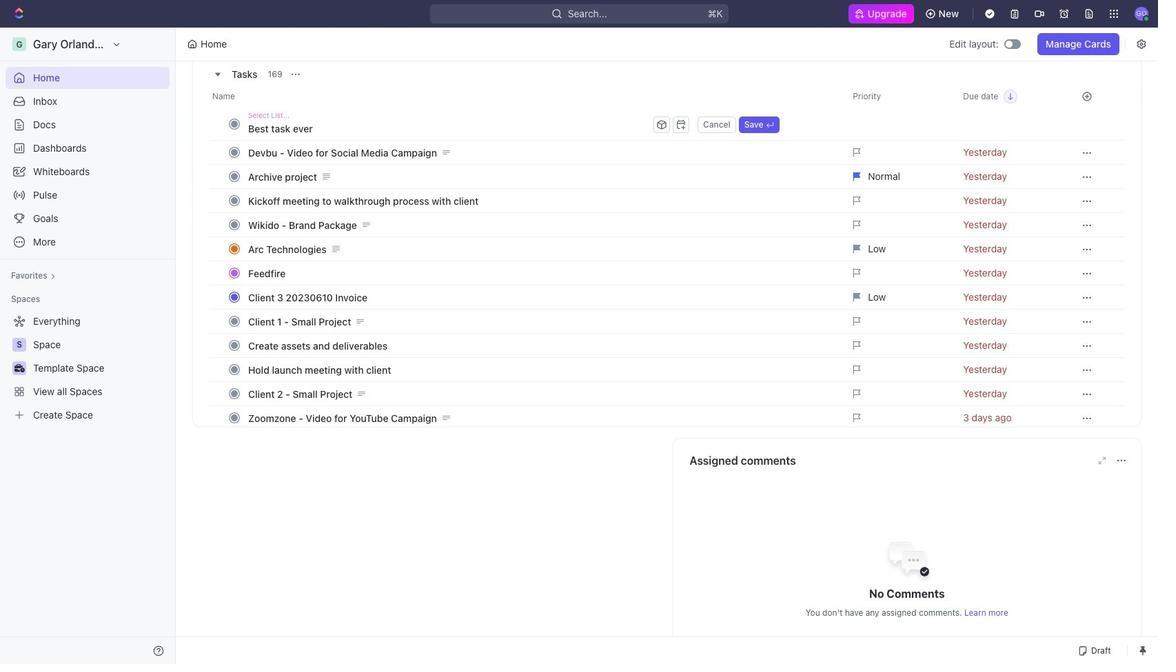 Task type: locate. For each thing, give the bounding box(es) containing it.
tree
[[6, 310, 170, 426]]

space, , element
[[12, 338, 26, 352]]

tree inside sidebar 'navigation'
[[6, 310, 170, 426]]



Task type: vqa. For each thing, say whether or not it's contained in the screenshot.
Jacob Simon's Workspace, , element on the top
no



Task type: describe. For each thing, give the bounding box(es) containing it.
Task name or type '/' for commands text field
[[248, 117, 651, 139]]

business time image
[[14, 364, 24, 372]]

sidebar navigation
[[0, 28, 179, 664]]

gary orlando's workspace, , element
[[12, 37, 26, 51]]



